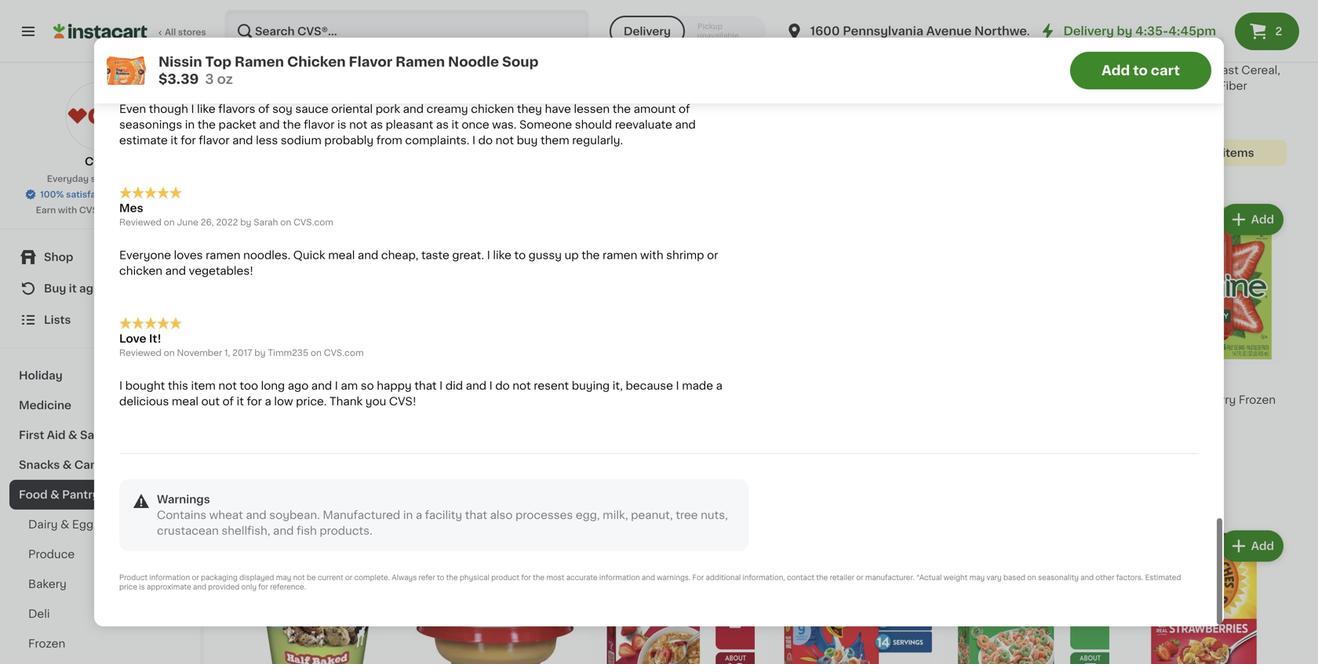 Task type: locate. For each thing, give the bounding box(es) containing it.
eggs right range
[[341, 395, 369, 406]]

see eligible items inside product 'group'
[[1155, 147, 1255, 158]]

raisin
[[1122, 65, 1156, 76]]

eggs
[[341, 395, 369, 406], [72, 520, 100, 531]]

2 horizontal spatial $ 6 49
[[771, 28, 802, 45]]

0 horizontal spatial 49
[[257, 29, 269, 37]]

see eligible items button down the (801)
[[1122, 140, 1287, 166]]

1 for buy 1 get 1 free
[[260, 51, 263, 59]]

1 eligible from the left
[[292, 147, 333, 158]]

1 horizontal spatial 14.5 oz
[[590, 472, 621, 480]]

99 right 4 in the top left of the page
[[612, 29, 624, 37]]

1 vertical spatial whole
[[277, 96, 312, 107]]

satisfaction
[[66, 190, 119, 199]]

bars
[[1150, 410, 1175, 421]]

&
[[68, 430, 77, 441], [63, 460, 72, 471], [50, 490, 59, 501], [60, 520, 69, 531]]

& right aid
[[68, 430, 77, 441]]

1 horizontal spatial eggs
[[341, 395, 369, 406]]

see eligible items button for 9
[[1122, 140, 1287, 166]]

1 left get
[[260, 51, 263, 59]]

$ 9 29
[[1126, 28, 1156, 45]]

free
[[290, 51, 310, 59], [276, 395, 300, 406]]

size
[[979, 65, 1002, 76]]

0 horizontal spatial eligible
[[292, 147, 333, 158]]

1 vertical spatial with
[[58, 206, 77, 215]]

1 horizontal spatial whole
[[481, 65, 515, 76]]

1 sponsored badge image from the left
[[768, 106, 815, 115]]

stouffer's stuffed peppers large size frozen meal
[[945, 49, 1092, 76]]

see eligible items button down '(53)'
[[235, 140, 400, 166]]

see eligible items button
[[235, 140, 400, 166], [1122, 140, 1287, 166]]

buy left get
[[240, 51, 258, 59]]

product group
[[235, 0, 400, 166], [768, 0, 933, 119], [945, 0, 1110, 119], [1122, 0, 1287, 183], [235, 201, 400, 435], [590, 201, 755, 512], [1122, 201, 1287, 451], [235, 528, 400, 665], [413, 528, 578, 665], [590, 528, 755, 665], [1122, 528, 1287, 665]]

see down honey bunches of oats honey roasted breakfast cereal, whole grain, cereal box
[[268, 147, 289, 158]]

delivery up peppers
[[1064, 26, 1115, 37]]

everyday
[[47, 175, 89, 183]]

0 horizontal spatial 14.5 oz
[[235, 126, 266, 134]]

brown
[[635, 96, 670, 107]]

1 horizontal spatial frozen
[[1005, 65, 1042, 76]]

1 horizontal spatial see eligible items button
[[1122, 140, 1287, 166]]

cereal, up fiber
[[1242, 65, 1281, 76]]

0 horizontal spatial see
[[268, 147, 289, 158]]

1 horizontal spatial breakfast
[[590, 80, 643, 91]]

100% satisfaction guarantee
[[40, 190, 166, 199]]

1 horizontal spatial sponsored badge image
[[945, 106, 993, 115]]

stuffed
[[1002, 49, 1043, 60]]

8 ct
[[590, 126, 607, 134]]

$ inside $ 5 99
[[239, 375, 244, 383]]

1 horizontal spatial buy
[[240, 51, 258, 59]]

tarts
[[616, 65, 643, 76]]

medicine
[[19, 400, 71, 411]]

29 inside $ 9 29
[[1144, 29, 1156, 37]]

items down fiber
[[1223, 147, 1255, 158]]

with right earn
[[58, 206, 77, 215]]

2 horizontal spatial 49
[[789, 29, 802, 37]]

1 vertical spatial 14.5
[[590, 472, 608, 480]]

all stores
[[165, 28, 206, 36]]

puffs
[[452, 49, 481, 60]]

0 horizontal spatial 8
[[590, 126, 596, 134]]

$ inside $ 1 99
[[416, 29, 422, 37]]

0 horizontal spatial breakfast
[[324, 80, 377, 91]]

1 horizontal spatial items
[[1223, 147, 1255, 158]]

large
[[945, 65, 976, 76]]

frozen down stuffed
[[1005, 65, 1042, 76]]

& inside "link"
[[50, 490, 59, 501]]

$ inside $ 4 99
[[593, 29, 599, 37]]

1 see eligible items button from the left
[[235, 140, 400, 166]]

2 horizontal spatial 6
[[777, 28, 788, 45]]

99 right 5 at bottom
[[257, 375, 269, 383]]

see inside product 'group'
[[1155, 147, 1176, 158]]

eligible for 9
[[1179, 147, 1220, 158]]

eligible inside product 'group'
[[1179, 147, 1220, 158]]

None search field
[[224, 9, 589, 53]]

delivery by 4:35-4:45pm
[[1064, 26, 1217, 37]]

whole
[[481, 65, 515, 76], [277, 96, 312, 107]]

1 horizontal spatial 6
[[599, 374, 610, 390]]

outshine
[[1122, 395, 1173, 406]]

cvs® up everyday store prices link
[[85, 156, 115, 167]]

buy inside "link"
[[44, 283, 66, 294]]

0 horizontal spatial see eligible items button
[[235, 140, 400, 166]]

frozen down deli
[[28, 639, 65, 650]]

save
[[1176, 51, 1196, 59]]

buy up "raisin"
[[1127, 51, 1145, 59]]

family
[[1122, 80, 1159, 91]]

cvs® link
[[66, 82, 135, 170]]

top
[[449, 395, 470, 406]]

2 sponsored badge image from the left
[[945, 106, 993, 115]]

$ for buy any 3, save $5
[[1126, 29, 1131, 37]]

1 vertical spatial 14.5 oz
[[590, 472, 621, 480]]

9
[[1131, 28, 1143, 45]]

cereal, up box
[[235, 96, 274, 107]]

2 horizontal spatial 1
[[422, 28, 429, 45]]

pop-tarts toaster pastries, breakfast foods, kids snacks, frosted brown sugar cinnamon
[[590, 65, 755, 123]]

$ for pop-tarts toaster pastries, breakfast foods, kids snacks, frosted brown sugar cinnamon
[[593, 29, 599, 37]]

0 vertical spatial free
[[290, 51, 310, 59]]

delivery for delivery by 4:35-4:45pm
[[1064, 26, 1115, 37]]

items for 9
[[1223, 147, 1255, 158]]

frozen right strawberry
[[1239, 395, 1276, 406]]

0 horizontal spatial sponsored badge image
[[768, 106, 815, 115]]

pennsylvania
[[843, 26, 924, 37]]

with down puffs
[[455, 65, 478, 76]]

cvs® logo image
[[66, 82, 135, 151]]

free left range
[[276, 395, 300, 406]]

items inside product 'group'
[[1223, 147, 1255, 158]]

0 vertical spatial 14.5 oz
[[235, 126, 266, 134]]

3.5 oz
[[768, 94, 794, 103]]

0 horizontal spatial 99
[[257, 375, 269, 383]]

1 items from the left
[[336, 147, 368, 158]]

1 vertical spatial honey
[[235, 80, 272, 91]]

29 for 9
[[1144, 29, 1156, 37]]

holiday link
[[9, 361, 191, 391]]

shop
[[44, 252, 73, 263]]

items down cereal
[[336, 147, 368, 158]]

$6.99
[[449, 33, 481, 44]]

again
[[79, 283, 110, 294]]

3,
[[1165, 51, 1173, 59]]

cereal, inside cocoa puffs chocolate cereal, with whole grains
[[413, 65, 452, 76]]

0 vertical spatial eggs
[[341, 395, 369, 406]]

ramen up noodle on the left bottom
[[473, 395, 511, 406]]

eligible down the (801)
[[1179, 147, 1220, 158]]

2 see eligible items button from the left
[[1122, 140, 1287, 166]]

all
[[165, 28, 176, 36]]

1 horizontal spatial 99
[[431, 29, 443, 37]]

buy for 9
[[1127, 51, 1145, 59]]

product group containing 9
[[1122, 0, 1287, 183]]

cereal, down family
[[1122, 96, 1161, 107]]

buy inside product 'group'
[[1127, 51, 1145, 59]]

1 vertical spatial cvs®
[[79, 206, 103, 215]]

cvs® down 'satisfaction'
[[79, 206, 103, 215]]

1 right get
[[284, 51, 288, 59]]

14.5
[[235, 126, 254, 134], [590, 472, 608, 480]]

0 horizontal spatial $ 6 49
[[239, 28, 269, 45]]

4
[[599, 28, 611, 45]]

0 horizontal spatial whole
[[277, 96, 312, 107]]

whole down chocolate
[[481, 65, 515, 76]]

2 29 from the left
[[1144, 29, 1156, 37]]

2 see eligible items from the left
[[1155, 147, 1255, 158]]

8 left ct
[[590, 126, 596, 134]]

grain,
[[315, 96, 347, 107]]

2 horizontal spatial 99
[[612, 29, 624, 37]]

1 horizontal spatial see eligible items
[[1155, 147, 1255, 158]]

1 for $ 1 99
[[422, 28, 429, 45]]

99
[[431, 29, 443, 37], [612, 29, 624, 37], [257, 375, 269, 383]]

$ 6 49 for buy
[[239, 28, 269, 45]]

& inside 'link'
[[68, 430, 77, 441]]

1 see from the left
[[268, 147, 289, 158]]

eligible
[[292, 147, 333, 158], [1179, 147, 1220, 158]]

$ inside $ 3 39
[[416, 375, 422, 383]]

deli
[[28, 609, 50, 620]]

whole down roasted at the left of the page
[[277, 96, 312, 107]]

1 horizontal spatial delivery
[[1064, 26, 1115, 37]]

0 vertical spatial frozen
[[1005, 65, 1042, 76]]

prices
[[116, 175, 144, 183]]

holiday
[[19, 370, 63, 381]]

snacks & candy
[[19, 460, 112, 471]]

honey down get
[[235, 65, 272, 76]]

1
[[422, 28, 429, 45], [260, 51, 263, 59], [284, 51, 288, 59]]

$1.99 original price: $6.99 element
[[413, 26, 578, 47]]

$ for nissin top ramen chicken flavor ramen noodle soup
[[416, 375, 422, 383]]

99 inside $ 1 99
[[431, 29, 443, 37]]

0 horizontal spatial 6
[[244, 28, 256, 45]]

bran
[[1159, 65, 1184, 76]]

0 horizontal spatial 1
[[260, 51, 263, 59]]

& right the dairy
[[60, 520, 69, 531]]

2 horizontal spatial breakfast
[[1187, 65, 1239, 76]]

6 for 3.5
[[777, 28, 788, 45]]

sponsored badge image for 6
[[768, 106, 815, 115]]

& for eggs
[[60, 520, 69, 531]]

outshine strawberry frozen fruit bars button
[[1122, 201, 1287, 451]]

29 inside '$ 8 29'
[[967, 29, 978, 37]]

frozen link
[[9, 630, 191, 659]]

see
[[268, 147, 289, 158], [1155, 147, 1176, 158]]

49 for oz
[[789, 29, 802, 37]]

stores
[[178, 28, 206, 36]]

eligible down '(53)'
[[292, 147, 333, 158]]

1 vertical spatial eggs
[[72, 520, 100, 531]]

0 vertical spatial honey
[[235, 65, 272, 76]]

1 see eligible items from the left
[[268, 147, 368, 158]]

0 vertical spatial 8
[[954, 28, 965, 45]]

cocoa puffs chocolate cereal, with whole grains
[[413, 49, 554, 76]]

99 inside $ 5 99
[[257, 375, 269, 383]]

delivery
[[1064, 26, 1115, 37], [624, 26, 671, 37]]

raisin bran breakfast cereal, family breakfast, fiber cereal, original
[[1122, 65, 1281, 107]]

99 inside $ 4 99
[[612, 29, 624, 37]]

0 horizontal spatial 14.5
[[235, 126, 254, 134]]

meal
[[1044, 65, 1071, 76]]

avenue
[[927, 26, 972, 37]]

buy for 6
[[240, 51, 258, 59]]

$ inside $ 9 29
[[1126, 29, 1131, 37]]

0 horizontal spatial items
[[336, 147, 368, 158]]

0 horizontal spatial delivery
[[624, 26, 671, 37]]

breakfast down oats
[[324, 80, 377, 91]]

1 vertical spatial ramen
[[449, 410, 488, 421]]

1 horizontal spatial see
[[1155, 147, 1176, 158]]

2
[[1276, 26, 1283, 37]]

8 inside product 'group'
[[954, 28, 965, 45]]

0 horizontal spatial see eligible items
[[268, 147, 368, 158]]

49
[[257, 29, 269, 37], [789, 29, 802, 37], [612, 375, 624, 383]]

29 right the 9
[[1144, 29, 1156, 37]]

cereal, down cocoa at left
[[413, 65, 452, 76]]

1 horizontal spatial 29
[[1144, 29, 1156, 37]]

see eligible items down the (801)
[[1155, 147, 1255, 158]]

sponsored badge image down '15.5 oz'
[[945, 106, 993, 115]]

1 29 from the left
[[967, 29, 978, 37]]

see for 9
[[1155, 147, 1176, 158]]

1 horizontal spatial 8
[[954, 28, 965, 45]]

everyday store prices
[[47, 175, 144, 183]]

100%
[[40, 190, 64, 199]]

$ inside '$ 8 29'
[[948, 29, 954, 37]]

breakfast inside raisin bran breakfast cereal, family breakfast, fiber cereal, original
[[1187, 65, 1239, 76]]

0 horizontal spatial frozen
[[28, 639, 65, 650]]

8 up stouffer's
[[954, 28, 965, 45]]

2 eligible from the left
[[1179, 147, 1220, 158]]

kids
[[686, 80, 710, 91]]

0 horizontal spatial 29
[[967, 29, 978, 37]]

honey
[[235, 65, 272, 76], [235, 80, 272, 91]]

delivery inside button
[[624, 26, 671, 37]]

buy left it
[[44, 283, 66, 294]]

breakfast inside pop-tarts toaster pastries, breakfast foods, kids snacks, frosted brown sugar cinnamon
[[590, 80, 643, 91]]

see eligible items down '(53)'
[[268, 147, 368, 158]]

0 vertical spatial with
[[455, 65, 478, 76]]

delivery button
[[610, 16, 685, 47]]

& right food at left
[[50, 490, 59, 501]]

1 up cocoa at left
[[422, 28, 429, 45]]

see eligible items
[[268, 147, 368, 158], [1155, 147, 1255, 158]]

1 horizontal spatial eligible
[[1179, 147, 1220, 158]]

1 horizontal spatial with
[[455, 65, 478, 76]]

2 see from the left
[[1155, 147, 1176, 158]]

99 up cocoa at left
[[431, 29, 443, 37]]

1 vertical spatial free
[[276, 395, 300, 406]]

& left the candy
[[63, 460, 72, 471]]

29 up stouffer's
[[967, 29, 978, 37]]

items for 6
[[336, 147, 368, 158]]

candy
[[74, 460, 112, 471]]

nissin top ramen chicken flavor ramen noodle soup
[[413, 395, 562, 421]]

delivery for delivery
[[624, 26, 671, 37]]

1 honey from the top
[[235, 65, 272, 76]]

0 vertical spatial whole
[[481, 65, 515, 76]]

1 horizontal spatial 14.5
[[590, 472, 608, 480]]

cvs® inside earn with cvs® extracare® link
[[79, 206, 103, 215]]

see eligible items button for 6
[[235, 140, 400, 166]]

14.5 oz
[[235, 126, 266, 134], [590, 472, 621, 480]]

ramen down 'top'
[[449, 410, 488, 421]]

delivery up 'tarts'
[[624, 26, 671, 37]]

2 horizontal spatial buy
[[1127, 51, 1145, 59]]

1 horizontal spatial 1
[[284, 51, 288, 59]]

stock
[[643, 141, 668, 150]]

eggs down 'pantry'
[[72, 520, 100, 531]]

honey up box
[[235, 80, 272, 91]]

99 for 5
[[257, 375, 269, 383]]

2 horizontal spatial frozen
[[1239, 395, 1276, 406]]

everyday store prices link
[[47, 173, 153, 185]]

cinnamon
[[590, 112, 647, 123]]

2 items from the left
[[1223, 147, 1255, 158]]

free up 'bunches'
[[290, 51, 310, 59]]

sponsored badge image
[[768, 106, 815, 115], [945, 106, 993, 115]]

(801)
[[1181, 113, 1203, 122]]

breakfast down $5
[[1187, 65, 1239, 76]]

0 horizontal spatial buy
[[44, 283, 66, 294]]

1 vertical spatial frozen
[[1239, 395, 1276, 406]]

sponsored badge image down 3.5 oz
[[768, 106, 815, 115]]

see down the original
[[1155, 147, 1176, 158]]

lists link
[[9, 305, 191, 336]]

breakfast up frosted
[[590, 80, 643, 91]]



Task type: vqa. For each thing, say whether or not it's contained in the screenshot.
the right items
yes



Task type: describe. For each thing, give the bounding box(es) containing it.
pantry
[[62, 490, 100, 501]]

earn with cvs® extracare®
[[36, 206, 155, 215]]

$5
[[1198, 51, 1210, 59]]

pastries,
[[690, 65, 737, 76]]

frozen inside stouffer's stuffed peppers large size frozen meal
[[1005, 65, 1042, 76]]

see eligible items for 9
[[1155, 147, 1255, 158]]

noodle
[[490, 410, 531, 421]]

strawberry
[[1176, 395, 1236, 406]]

$ 5 99
[[239, 374, 269, 390]]

4:45pm
[[1169, 26, 1217, 37]]

0 horizontal spatial eggs
[[72, 520, 100, 531]]

many
[[606, 141, 631, 150]]

$ 1 99
[[416, 28, 443, 45]]

3.5
[[768, 94, 782, 103]]

2 button
[[1235, 13, 1300, 50]]

range
[[303, 395, 338, 406]]

nellies free range eggs
[[235, 395, 369, 406]]

chicken
[[514, 395, 559, 406]]

fiber
[[1220, 80, 1248, 91]]

sponsored badge image for 8
[[945, 106, 993, 115]]

nellies
[[235, 395, 273, 406]]

(53)
[[294, 113, 311, 122]]

medicine link
[[9, 391, 191, 421]]

eligible for 6
[[292, 147, 333, 158]]

frozen inside outshine strawberry frozen fruit bars
[[1239, 395, 1276, 406]]

pop-
[[590, 65, 616, 76]]

$ for nellies free range eggs
[[239, 375, 244, 383]]

sugar
[[673, 96, 705, 107]]

northwest
[[975, 26, 1039, 37]]

2 vertical spatial frozen
[[28, 639, 65, 650]]

frosted
[[590, 96, 633, 107]]

chocolate
[[484, 49, 541, 60]]

$ for 3.5 oz
[[771, 29, 777, 37]]

food & pantry link
[[9, 480, 191, 510]]

instacart logo image
[[53, 22, 148, 41]]

1 vertical spatial 8
[[590, 126, 596, 134]]

shop link
[[9, 242, 191, 273]]

it
[[69, 283, 77, 294]]

aid
[[47, 430, 66, 441]]

cereal
[[350, 96, 386, 107]]

3
[[422, 374, 433, 390]]

product group containing 8
[[945, 0, 1110, 119]]

0 vertical spatial ramen
[[473, 395, 511, 406]]

product group containing 5
[[235, 201, 400, 435]]

extracare®
[[105, 206, 155, 215]]

11.8
[[413, 94, 429, 103]]

1 horizontal spatial 49
[[612, 375, 624, 383]]

1600 pennsylvania avenue northwest button
[[785, 9, 1039, 53]]

whole inside honey bunches of oats honey roasted breakfast cereal, whole grain, cereal box
[[277, 96, 312, 107]]

1 horizontal spatial $ 6 49
[[593, 374, 624, 390]]

29 for 8
[[967, 29, 978, 37]]

first aid & safety link
[[9, 421, 191, 451]]

peppers
[[1046, 49, 1092, 60]]

dairy
[[28, 520, 58, 531]]

store
[[91, 175, 114, 183]]

bunches
[[275, 65, 323, 76]]

nissin
[[413, 395, 447, 406]]

free inside product 'group'
[[276, 395, 300, 406]]

roasted
[[275, 80, 321, 91]]

safety
[[80, 430, 117, 441]]

guarantee
[[121, 190, 166, 199]]

earn
[[36, 206, 56, 215]]

by
[[1117, 26, 1133, 37]]

oz inside product 'group'
[[965, 94, 975, 103]]

all stores link
[[53, 9, 207, 53]]

snacks & candy link
[[9, 451, 191, 480]]

buy 1 get 1 free
[[240, 51, 310, 59]]

ct
[[598, 126, 607, 134]]

see for 6
[[268, 147, 289, 158]]

in
[[633, 141, 641, 150]]

produce
[[28, 549, 75, 560]]

& for pantry
[[50, 490, 59, 501]]

buy any 3, save $5
[[1127, 51, 1210, 59]]

15.5
[[945, 94, 963, 103]]

grains
[[518, 65, 554, 76]]

dairy & eggs link
[[9, 510, 191, 540]]

whole inside cocoa puffs chocolate cereal, with whole grains
[[481, 65, 515, 76]]

flavor
[[413, 410, 446, 421]]

food
[[19, 490, 48, 501]]

& for candy
[[63, 460, 72, 471]]

service type group
[[610, 16, 767, 47]]

bakery
[[28, 579, 67, 590]]

100% satisfaction guarantee button
[[24, 185, 176, 201]]

99 for 4
[[612, 29, 624, 37]]

Search field
[[226, 11, 588, 52]]

outshine strawberry frozen fruit bars
[[1122, 395, 1276, 421]]

0 vertical spatial 14.5
[[235, 126, 254, 134]]

2 honey from the top
[[235, 80, 272, 91]]

0 vertical spatial cvs®
[[85, 156, 115, 167]]

49 for 1
[[257, 29, 269, 37]]

first aid & safety
[[19, 430, 117, 441]]

5
[[244, 374, 255, 390]]

see eligible items for 6
[[268, 147, 368, 158]]

$ for stouffer's stuffed peppers large size frozen meal
[[948, 29, 954, 37]]

snacks
[[19, 460, 60, 471]]

99 for 1
[[431, 29, 443, 37]]

breakfast inside honey bunches of oats honey roasted breakfast cereal, whole grain, cereal box
[[324, 80, 377, 91]]

many in stock
[[606, 141, 668, 150]]

$ for buy 1 get 1 free
[[239, 29, 244, 37]]

with inside cocoa puffs chocolate cereal, with whole grains
[[455, 65, 478, 76]]

toaster
[[646, 65, 687, 76]]

any
[[1147, 51, 1163, 59]]

food & pantry
[[19, 490, 100, 501]]

39
[[434, 375, 446, 383]]

produce link
[[9, 540, 191, 570]]

honey bunches of oats honey roasted breakfast cereal, whole grain, cereal box
[[235, 65, 386, 123]]

4:35-
[[1136, 26, 1169, 37]]

$5.99 element
[[1122, 372, 1287, 392]]

0 horizontal spatial with
[[58, 206, 77, 215]]

original
[[1164, 96, 1207, 107]]

$ 6 49 for 3.5
[[771, 28, 802, 45]]

6 for buy
[[244, 28, 256, 45]]

breakfast,
[[1161, 80, 1217, 91]]

buy it again link
[[9, 273, 191, 305]]

1600 pennsylvania avenue northwest
[[811, 26, 1039, 37]]

cereal, inside honey bunches of oats honey roasted breakfast cereal, whole grain, cereal box
[[235, 96, 274, 107]]

deli link
[[9, 600, 191, 630]]



